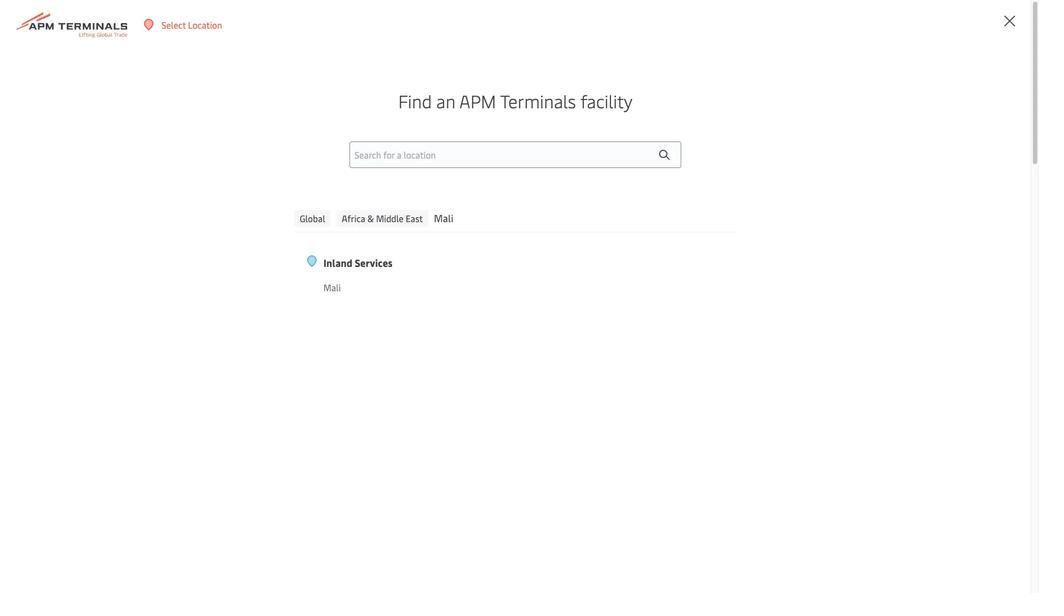 Task type: vqa. For each thing, say whether or not it's contained in the screenshot.
please
no



Task type: locate. For each thing, give the bounding box(es) containing it.
apm inside apm terminals is on a pathway to be the world's best terminal company. we will achieve this by constantly lifting the standard of our customers' experience at each of our 64 key locations around the globe. on our decarbonisation journey towards net zero  by 2040, we will also lift the standard of responsibility.
[[192, 199, 211, 211]]

0 vertical spatial of
[[374, 217, 383, 229]]

standard down on on the left of the page
[[341, 252, 377, 264]]

apm right an
[[459, 89, 496, 113]]

by down key
[[228, 252, 237, 264]]

apm terminals is on a pathway to be the world's best terminal company. we will achieve this by constantly lifting the standard of our customers' experience at each of our 64 key locations around the globe. on our decarbonisation journey towards net zero  by 2040, we will also lift the standard of responsibility.
[[192, 199, 519, 264]]

facility
[[581, 89, 633, 113]]

net
[[192, 252, 205, 264]]

the right be
[[338, 199, 352, 211]]

at
[[491, 217, 499, 229]]

1 vertical spatial of
[[192, 234, 200, 247]]

experience
[[446, 217, 489, 229]]

mali inside mali link
[[324, 281, 341, 294]]

standards
[[291, 134, 432, 178]]

0 horizontal spatial by
[[228, 252, 237, 264]]

lifting standards
[[192, 134, 432, 178]]

mali for mali link
[[324, 281, 341, 294]]

mali
[[434, 211, 453, 225], [324, 281, 341, 294]]

responsibility.
[[390, 252, 444, 264]]

each
[[501, 217, 519, 229]]

be
[[327, 199, 336, 211]]

services
[[355, 256, 393, 270]]

0 horizontal spatial apm
[[192, 199, 211, 211]]

terminals
[[500, 89, 576, 113], [212, 199, 251, 211]]

is
[[253, 199, 259, 211]]

1 vertical spatial apm
[[192, 199, 211, 211]]

0 vertical spatial mali
[[434, 211, 453, 225]]

our right on on the left of the page
[[369, 234, 382, 247]]

0 horizontal spatial our
[[202, 234, 215, 247]]

the down be
[[321, 217, 335, 229]]

select
[[161, 19, 186, 31]]

0 vertical spatial apm
[[459, 89, 496, 113]]

1 vertical spatial mali
[[324, 281, 341, 294]]

standard up on on the left of the page
[[337, 217, 372, 229]]

by right this
[[240, 217, 250, 229]]

this
[[223, 217, 238, 229]]

Search for a location search field
[[350, 142, 681, 168]]

mali down inland
[[324, 281, 341, 294]]

0 horizontal spatial mali
[[324, 281, 341, 294]]

of
[[374, 217, 383, 229], [192, 234, 200, 247], [379, 252, 387, 264]]

standard
[[337, 217, 372, 229], [341, 252, 377, 264]]

will right "we"
[[278, 252, 292, 264]]

lifting
[[296, 217, 319, 229]]

our left 64
[[202, 234, 215, 247]]

of left responsibility.
[[379, 252, 387, 264]]

africa
[[342, 212, 365, 224]]

apm
[[459, 89, 496, 113], [192, 199, 211, 211]]

1 vertical spatial by
[[228, 252, 237, 264]]

our down best
[[385, 217, 398, 229]]

0 vertical spatial by
[[240, 217, 250, 229]]

2 vertical spatial of
[[379, 252, 387, 264]]

2040,
[[240, 252, 263, 264]]

2 horizontal spatial our
[[385, 217, 398, 229]]

africa & middle east button
[[336, 210, 428, 227]]

pathway
[[280, 199, 314, 211]]

apm up achieve
[[192, 199, 211, 211]]

1 horizontal spatial by
[[240, 217, 250, 229]]

key
[[230, 234, 244, 247]]

mali down "company."
[[434, 211, 453, 225]]

our
[[385, 217, 398, 229], [202, 234, 215, 247], [369, 234, 382, 247]]

africa & middle east
[[342, 212, 423, 224]]

east
[[406, 212, 423, 224]]

around
[[284, 234, 312, 247]]

of up net
[[192, 234, 200, 247]]

1 vertical spatial terminals
[[212, 199, 251, 211]]

inland services
[[324, 256, 393, 270]]

find an apm terminals facility
[[398, 89, 633, 113]]

select location
[[161, 19, 222, 31]]

towards
[[481, 234, 513, 247]]

1 horizontal spatial terminals
[[500, 89, 576, 113]]

64
[[218, 234, 228, 247]]

1 horizontal spatial mali
[[434, 211, 453, 225]]

0 vertical spatial will
[[496, 199, 510, 211]]

decarbonisation
[[384, 234, 447, 247]]

0 horizontal spatial terminals
[[212, 199, 251, 211]]

the
[[338, 199, 352, 211], [321, 217, 335, 229], [314, 234, 327, 247], [326, 252, 339, 264]]

1 horizontal spatial our
[[369, 234, 382, 247]]

globe.
[[330, 234, 353, 247]]

0 horizontal spatial will
[[278, 252, 292, 264]]

will
[[496, 199, 510, 211], [278, 252, 292, 264]]

by
[[240, 217, 250, 229], [228, 252, 237, 264]]

constantly
[[252, 217, 293, 229]]

of right &
[[374, 217, 383, 229]]

1 horizontal spatial apm
[[459, 89, 496, 113]]

will right we
[[496, 199, 510, 211]]

0 vertical spatial standard
[[337, 217, 372, 229]]



Task type: describe. For each thing, give the bounding box(es) containing it.
locations
[[246, 234, 282, 247]]

customers'
[[400, 217, 443, 229]]

we
[[265, 252, 276, 264]]

best
[[385, 199, 403, 211]]

terminal
[[405, 199, 439, 211]]

to
[[316, 199, 324, 211]]

mali for the mali 'button'
[[434, 211, 453, 225]]

&
[[367, 212, 374, 224]]

global button
[[294, 210, 331, 227]]

1 vertical spatial standard
[[341, 252, 377, 264]]

world's
[[353, 199, 383, 211]]

an
[[436, 89, 455, 113]]

1 horizontal spatial will
[[496, 199, 510, 211]]

on
[[356, 234, 366, 247]]

we
[[482, 199, 494, 211]]

0 vertical spatial terminals
[[500, 89, 576, 113]]

journey
[[450, 234, 479, 247]]

terminals inside apm terminals is on a pathway to be the world's best terminal company. we will achieve this by constantly lifting the standard of our customers' experience at each of our 64 key locations around the globe. on our decarbonisation journey towards net zero  by 2040, we will also lift the standard of responsibility.
[[212, 199, 251, 211]]

on
[[261, 199, 271, 211]]

achieve
[[192, 217, 221, 229]]

mali link
[[324, 281, 486, 295]]

also
[[294, 252, 310, 264]]

inland
[[324, 256, 353, 270]]

lifting
[[192, 134, 283, 178]]

1 vertical spatial will
[[278, 252, 292, 264]]

a
[[274, 199, 278, 211]]

middle
[[376, 212, 404, 224]]

mali button
[[434, 210, 453, 227]]

find
[[398, 89, 432, 113]]

global
[[300, 212, 325, 224]]

the right lift
[[326, 252, 339, 264]]

the up lift
[[314, 234, 327, 247]]

lift
[[312, 252, 324, 264]]

location
[[188, 19, 222, 31]]

company.
[[442, 199, 480, 211]]



